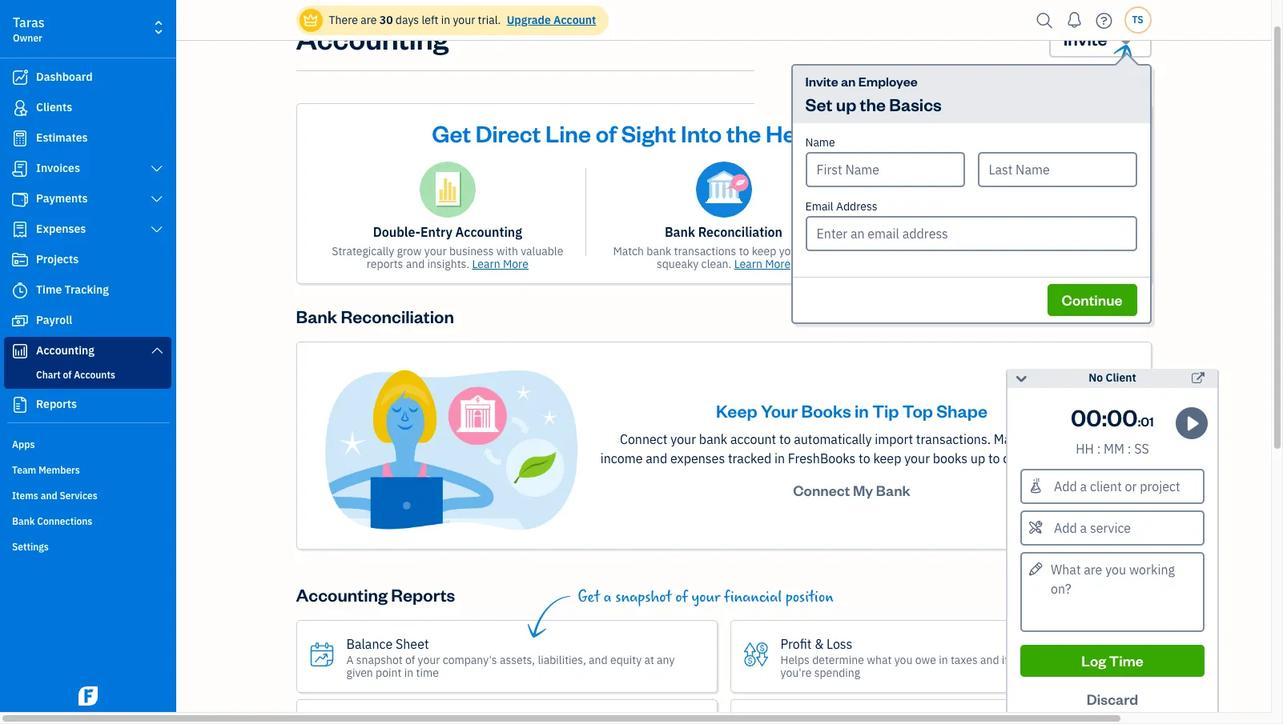 Task type: vqa. For each thing, say whether or not it's contained in the screenshot.
Resume Timer icon
yes



Task type: locate. For each thing, give the bounding box(es) containing it.
0 vertical spatial time
[[36, 283, 62, 297]]

time
[[36, 283, 62, 297], [1109, 652, 1144, 670]]

0 horizontal spatial books
[[804, 244, 834, 259]]

snapshot right a
[[615, 589, 672, 607]]

1 vertical spatial chevron large down image
[[149, 193, 164, 206]]

bank down the items
[[12, 516, 35, 528]]

1 horizontal spatial invite
[[1063, 27, 1107, 50]]

chevron large down image up projects link
[[149, 223, 164, 236]]

snapshot inside balance sheet a snapshot of your company's assets, liabilities, and equity at any given point in time
[[356, 653, 403, 668]]

0 horizontal spatial time
[[36, 283, 62, 297]]

making
[[1045, 653, 1082, 668]]

0 vertical spatial accounts
[[1057, 224, 1112, 240]]

books inside match bank transactions to keep your books squeaky clean.
[[804, 244, 834, 259]]

connect down the 'freshbooks'
[[793, 481, 850, 500]]

chevron large down image for accounting
[[149, 344, 164, 357]]

learn right clean.
[[734, 257, 762, 272]]

0 horizontal spatial learn more
[[472, 257, 529, 272]]

entries up create journal entries and edit accounts in the chart of accounts with at top right
[[936, 224, 978, 240]]

connect my bank button
[[779, 475, 925, 507]]

time right log
[[1109, 652, 1144, 670]]

of down accounting link
[[63, 369, 72, 381]]

00 : 00 : 01
[[1071, 402, 1154, 433]]

bank inside button
[[876, 481, 911, 500]]

discard button
[[1020, 684, 1205, 716]]

resume timer image
[[1182, 414, 1204, 434]]

1 vertical spatial books
[[933, 451, 968, 467]]

services
[[60, 490, 97, 502]]

are
[[361, 13, 377, 27]]

0 vertical spatial chevron large down image
[[149, 223, 164, 236]]

1 horizontal spatial bank reconciliation
[[665, 224, 783, 240]]

2 horizontal spatial with
[[1065, 432, 1090, 448]]

accounts inside create journal entries and edit accounts in the chart of accounts with
[[930, 257, 977, 272]]

of
[[596, 118, 617, 148], [841, 118, 862, 148], [1042, 224, 1054, 240], [917, 257, 927, 272], [63, 369, 72, 381], [675, 589, 688, 607], [405, 653, 415, 668]]

1 vertical spatial snapshot
[[356, 653, 403, 668]]

chevron large down image up chart of accounts link
[[149, 344, 164, 357]]

0 horizontal spatial the
[[727, 118, 761, 148]]

1 vertical spatial bank reconciliation
[[296, 305, 454, 328]]

0 horizontal spatial invite
[[805, 73, 838, 90]]

books down transactions.
[[933, 451, 968, 467]]

your up expenses
[[671, 432, 696, 448]]

learn more right insights.
[[472, 257, 529, 272]]

business
[[920, 118, 1016, 148]]

chevron large down image for expenses
[[149, 223, 164, 236]]

in right accounts
[[1089, 244, 1098, 259]]

0 horizontal spatial chart
[[36, 369, 61, 381]]

accounts down the enter an email address text box
[[930, 257, 977, 272]]

days
[[396, 13, 419, 27]]

payment image
[[10, 191, 30, 207]]

invoices
[[36, 161, 80, 175]]

my
[[853, 481, 873, 500]]

chevron large down image up payments "link"
[[149, 163, 164, 175]]

and inside create journal entries and edit accounts in the chart of accounts with
[[997, 244, 1016, 259]]

and right reports
[[406, 257, 425, 272]]

snapshot down balance
[[356, 653, 403, 668]]

with down journal entries and chart of accounts
[[979, 257, 1001, 272]]

2 vertical spatial chart
[[36, 369, 61, 381]]

tracked
[[728, 451, 772, 467]]

invite
[[1063, 27, 1107, 50], [805, 73, 838, 90]]

up inside connect your bank account to automatically import transactions. match them with income and expenses tracked in freshbooks to keep your books up to date and accurate.
[[971, 451, 985, 467]]

get left direct
[[432, 118, 471, 148]]

spending
[[814, 666, 860, 681]]

income
[[601, 451, 643, 467]]

bank
[[665, 224, 695, 240], [296, 305, 337, 328], [876, 481, 911, 500], [12, 516, 35, 528]]

to right clean.
[[739, 244, 749, 259]]

estimate image
[[10, 131, 30, 147]]

chart inside chart of accounts link
[[36, 369, 61, 381]]

1 horizontal spatial match
[[994, 432, 1029, 448]]

team
[[12, 465, 36, 477]]

2 vertical spatial the
[[1101, 244, 1117, 259]]

0 vertical spatial reports
[[36, 397, 77, 412]]

reports inside reports "link"
[[36, 397, 77, 412]]

1 chevron large down image from the top
[[149, 223, 164, 236]]

timer image
[[10, 283, 30, 299]]

up down transactions.
[[971, 451, 985, 467]]

and right the items
[[41, 490, 57, 502]]

1 horizontal spatial 00
[[1107, 402, 1138, 433]]

bank reconciliation
[[665, 224, 783, 240], [296, 305, 454, 328]]

entries
[[936, 224, 978, 240], [959, 244, 994, 259]]

2 horizontal spatial the
[[1101, 244, 1117, 259]]

Last Name text field
[[978, 152, 1137, 187]]

bank
[[647, 244, 671, 259], [699, 432, 727, 448]]

1 vertical spatial chevron large down image
[[149, 344, 164, 357]]

of inside chart of accounts link
[[63, 369, 72, 381]]

in right tracked
[[775, 451, 785, 467]]

time inside button
[[1109, 652, 1144, 670]]

dashboard
[[36, 70, 93, 84]]

to right account
[[779, 432, 791, 448]]

financial
[[724, 589, 782, 607]]

0 horizontal spatial bank
[[647, 244, 671, 259]]

: right hh
[[1097, 441, 1101, 457]]

time tracking
[[36, 283, 109, 297]]

your right clean.
[[779, 244, 801, 259]]

0 horizontal spatial connect
[[620, 432, 668, 448]]

freshbooks image
[[75, 687, 101, 706]]

invite for invite an employee set up the basics
[[805, 73, 838, 90]]

1 horizontal spatial get
[[578, 589, 600, 607]]

invite left 'chevrondown' image
[[1063, 27, 1107, 50]]

connect inside button
[[793, 481, 850, 500]]

1 horizontal spatial snapshot
[[615, 589, 672, 607]]

close image
[[1122, 115, 1140, 133]]

in inside balance sheet a snapshot of your company's assets, liabilities, and equity at any given point in time
[[404, 666, 413, 681]]

chart of accounts link
[[7, 366, 168, 385]]

1 vertical spatial get
[[578, 589, 600, 607]]

Enter an email address text field
[[805, 216, 1137, 252]]

1 chevron large down image from the top
[[149, 163, 164, 175]]

determine
[[812, 653, 864, 668]]

1 vertical spatial match
[[994, 432, 1029, 448]]

1 horizontal spatial with
[[979, 257, 1001, 272]]

in inside profit & loss helps determine what you owe in taxes and if you're making more than you're spending
[[939, 653, 948, 668]]

0 horizontal spatial accounts
[[74, 369, 115, 381]]

chevron large down image
[[149, 223, 164, 236], [149, 344, 164, 357]]

First Name text field
[[805, 152, 965, 187]]

to left date
[[988, 451, 1000, 467]]

keep down the import
[[873, 451, 901, 467]]

your up account
[[761, 400, 798, 422]]

entry
[[421, 224, 452, 240]]

of left the financial
[[675, 589, 688, 607]]

1 vertical spatial chart
[[887, 257, 915, 272]]

get
[[432, 118, 471, 148], [578, 589, 600, 607]]

2 chevron large down image from the top
[[149, 344, 164, 357]]

dashboard link
[[4, 63, 171, 92]]

2 more from the left
[[765, 257, 791, 272]]

connect inside connect your bank account to automatically import transactions. match them with income and expenses tracked in freshbooks to keep your books up to date and accurate.
[[620, 432, 668, 448]]

match left squeaky
[[613, 244, 644, 259]]

0 horizontal spatial keep
[[752, 244, 776, 259]]

in left tip
[[855, 400, 869, 422]]

bank up expenses
[[699, 432, 727, 448]]

keep right clean.
[[752, 244, 776, 259]]

email
[[805, 199, 834, 214]]

more
[[503, 257, 529, 272], [765, 257, 791, 272]]

get left a
[[578, 589, 600, 607]]

0 vertical spatial connect
[[620, 432, 668, 448]]

estimates
[[36, 131, 88, 145]]

crown image
[[302, 12, 319, 28]]

1 vertical spatial journal
[[918, 244, 956, 259]]

0 vertical spatial chevron large down image
[[149, 163, 164, 175]]

reconciliation down reports
[[341, 305, 454, 328]]

journal up create
[[888, 224, 933, 240]]

2 vertical spatial accounts
[[74, 369, 115, 381]]

1 horizontal spatial accounts
[[930, 257, 977, 272]]

1 horizontal spatial more
[[765, 257, 791, 272]]

what
[[867, 653, 892, 668]]

1 vertical spatial accounts
[[930, 257, 977, 272]]

with up accurate.
[[1065, 432, 1090, 448]]

chart down accounting link
[[36, 369, 61, 381]]

learn right insights.
[[472, 257, 500, 272]]

accounting inside the main element
[[36, 344, 94, 358]]

payroll link
[[4, 307, 171, 336]]

0 horizontal spatial learn
[[472, 257, 500, 272]]

0 vertical spatial get
[[432, 118, 471, 148]]

no client
[[1089, 371, 1136, 385]]

in left time
[[404, 666, 413, 681]]

accounts inside the main element
[[74, 369, 115, 381]]

dashboard image
[[10, 70, 30, 86]]

1 vertical spatial connect
[[793, 481, 850, 500]]

any
[[657, 653, 675, 668]]

position
[[786, 589, 834, 607]]

2 learn from the left
[[734, 257, 762, 272]]

0 vertical spatial match
[[613, 244, 644, 259]]

0 vertical spatial books
[[804, 244, 834, 259]]

0 vertical spatial reconciliation
[[698, 224, 783, 240]]

reconciliation up match bank transactions to keep your books squeaky clean.
[[698, 224, 783, 240]]

chevron large down image
[[149, 163, 164, 175], [149, 193, 164, 206]]

the inside invite an employee set up the basics
[[860, 93, 886, 115]]

edit
[[1018, 244, 1038, 259]]

0 vertical spatial the
[[860, 93, 886, 115]]

your down sheet
[[418, 653, 440, 668]]

bank left transactions in the right of the page
[[647, 244, 671, 259]]

chevron large down image for invoices
[[149, 163, 164, 175]]

learn more for double-entry accounting
[[472, 257, 529, 272]]

go to help image
[[1091, 8, 1117, 32]]

shape
[[937, 400, 988, 422]]

1 vertical spatial up
[[971, 451, 985, 467]]

entries inside create journal entries and edit accounts in the chart of accounts with
[[959, 244, 994, 259]]

1 horizontal spatial books
[[933, 451, 968, 467]]

reports
[[36, 397, 77, 412], [391, 584, 455, 606]]

1 horizontal spatial connect
[[793, 481, 850, 500]]

What are you working on? text field
[[1020, 553, 1205, 633]]

keep
[[716, 400, 757, 422]]

chevron large down image up the expenses link
[[149, 193, 164, 206]]

bank reconciliation up match bank transactions to keep your books squeaky clean.
[[665, 224, 783, 240]]

1 vertical spatial the
[[727, 118, 761, 148]]

0 horizontal spatial you're
[[781, 666, 812, 681]]

1 vertical spatial entries
[[959, 244, 994, 259]]

more right clean.
[[765, 257, 791, 272]]

0 vertical spatial bank
[[647, 244, 671, 259]]

1 learn from the left
[[472, 257, 500, 272]]

2 learn more from the left
[[734, 257, 791, 272]]

1 horizontal spatial learn more
[[734, 257, 791, 272]]

1 horizontal spatial reconciliation
[[698, 224, 783, 240]]

and
[[981, 224, 1003, 240], [997, 244, 1016, 259], [406, 257, 425, 272], [646, 451, 667, 467], [1032, 451, 1053, 467], [41, 490, 57, 502], [589, 653, 608, 668], [980, 653, 999, 668]]

1 horizontal spatial your
[[866, 118, 916, 148]]

up inside invite an employee set up the basics
[[836, 93, 856, 115]]

of right create
[[917, 257, 927, 272]]

1 vertical spatial keep
[[873, 451, 901, 467]]

up
[[836, 93, 856, 115], [971, 451, 985, 467]]

1 horizontal spatial learn
[[734, 257, 762, 272]]

entries down journal entries and chart of accounts
[[959, 244, 994, 259]]

learn more for bank reconciliation
[[734, 257, 791, 272]]

no
[[1089, 371, 1103, 385]]

1 horizontal spatial keep
[[873, 451, 901, 467]]

of up accounts
[[1042, 224, 1054, 240]]

employee
[[858, 73, 918, 90]]

reconciliation
[[698, 224, 783, 240], [341, 305, 454, 328]]

and inside strategically grow your business with valuable reports and insights.
[[406, 257, 425, 272]]

books down email
[[804, 244, 834, 259]]

up down an
[[836, 93, 856, 115]]

1 horizontal spatial time
[[1109, 652, 1144, 670]]

of inside balance sheet a snapshot of your company's assets, liabilities, and equity at any given point in time
[[405, 653, 415, 668]]

invoice image
[[10, 161, 30, 177]]

liabilities,
[[538, 653, 586, 668]]

the right accounts
[[1101, 244, 1117, 259]]

invite up set
[[805, 73, 838, 90]]

chart of accounts
[[36, 369, 115, 381]]

0 vertical spatial invite
[[1063, 27, 1107, 50]]

of down sheet
[[405, 653, 415, 668]]

team members link
[[4, 458, 171, 482]]

accounts up accounts
[[1057, 224, 1112, 240]]

equity
[[610, 653, 642, 668]]

with left valuable
[[496, 244, 518, 259]]

keep inside match bank transactions to keep your books squeaky clean.
[[752, 244, 776, 259]]

reports up sheet
[[391, 584, 455, 606]]

reports link
[[4, 391, 171, 420]]

chart down the enter an email address text box
[[887, 257, 915, 272]]

with inside connect your bank account to automatically import transactions. match them with income and expenses tracked in freshbooks to keep your books up to date and accurate.
[[1065, 432, 1090, 448]]

1 vertical spatial your
[[761, 400, 798, 422]]

0 horizontal spatial more
[[503, 257, 529, 272]]

0 horizontal spatial with
[[496, 244, 518, 259]]

get for get direct line of sight into the health of your business
[[432, 118, 471, 148]]

you're down profit
[[781, 666, 812, 681]]

bank inside connect your bank account to automatically import transactions. match them with income and expenses tracked in freshbooks to keep your books up to date and accurate.
[[699, 432, 727, 448]]

the
[[860, 93, 886, 115], [727, 118, 761, 148], [1101, 244, 1117, 259]]

bank right my
[[876, 481, 911, 500]]

in inside connect your bank account to automatically import transactions. match them with income and expenses tracked in freshbooks to keep your books up to date and accurate.
[[775, 451, 785, 467]]

reports down chart of accounts
[[36, 397, 77, 412]]

and down journal entries and chart of accounts
[[997, 244, 1016, 259]]

to
[[739, 244, 749, 259], [779, 432, 791, 448], [859, 451, 870, 467], [988, 451, 1000, 467]]

account
[[730, 432, 776, 448]]

expense image
[[10, 222, 30, 238]]

0 horizontal spatial get
[[432, 118, 471, 148]]

2 00 from the left
[[1107, 402, 1138, 433]]

members
[[38, 465, 80, 477]]

2 horizontal spatial accounts
[[1057, 224, 1112, 240]]

your up first name 'text box'
[[866, 118, 916, 148]]

bank reconciliation down reports
[[296, 305, 454, 328]]

connect up the 'income'
[[620, 432, 668, 448]]

chevron large down image inside accounting link
[[149, 344, 164, 357]]

1 vertical spatial bank
[[699, 432, 727, 448]]

journal right create
[[918, 244, 956, 259]]

2 chevron large down image from the top
[[149, 193, 164, 206]]

chevron large down image inside the expenses link
[[149, 223, 164, 236]]

1 vertical spatial reconciliation
[[341, 305, 454, 328]]

1 horizontal spatial up
[[971, 451, 985, 467]]

invite inside invite an employee set up the basics
[[805, 73, 838, 90]]

time right timer icon
[[36, 283, 62, 297]]

assets,
[[500, 653, 535, 668]]

more right business
[[503, 257, 529, 272]]

1 vertical spatial time
[[1109, 652, 1144, 670]]

: up hh : mm : ss at the right bottom of the page
[[1102, 402, 1107, 433]]

00 up hh
[[1071, 402, 1102, 433]]

chart up edit
[[1006, 224, 1039, 240]]

the right into
[[727, 118, 761, 148]]

at
[[644, 653, 654, 668]]

point
[[376, 666, 402, 681]]

0 horizontal spatial match
[[613, 244, 644, 259]]

the down employee
[[860, 93, 886, 115]]

upgrade account link
[[504, 13, 596, 27]]

in right owe
[[939, 653, 948, 668]]

insights.
[[427, 257, 470, 272]]

match up date
[[994, 432, 1029, 448]]

0 horizontal spatial 00
[[1071, 402, 1102, 433]]

accounting
[[296, 19, 449, 57], [455, 224, 522, 240], [1056, 257, 1112, 272], [36, 344, 94, 358], [296, 584, 388, 606]]

0 horizontal spatial your
[[761, 400, 798, 422]]

and inside the main element
[[41, 490, 57, 502]]

bank up transactions in the right of the page
[[665, 224, 695, 240]]

0 vertical spatial up
[[836, 93, 856, 115]]

in inside create journal entries and edit accounts in the chart of accounts with
[[1089, 244, 1098, 259]]

you're right if
[[1011, 653, 1042, 668]]

create
[[883, 244, 916, 259]]

of right name
[[841, 118, 862, 148]]

valuable
[[521, 244, 563, 259]]

with
[[496, 244, 518, 259], [979, 257, 1001, 272], [1065, 432, 1090, 448]]

1 horizontal spatial reports
[[391, 584, 455, 606]]

0 vertical spatial bank reconciliation
[[665, 224, 783, 240]]

freshbooks
[[788, 451, 856, 467]]

1 horizontal spatial chart
[[887, 257, 915, 272]]

: up ss
[[1138, 413, 1141, 430]]

2 horizontal spatial chart
[[1006, 224, 1039, 240]]

0 horizontal spatial up
[[836, 93, 856, 115]]

1 more from the left
[[503, 257, 529, 272]]

1 vertical spatial reports
[[391, 584, 455, 606]]

0 horizontal spatial reports
[[36, 397, 77, 412]]

1 horizontal spatial bank
[[699, 432, 727, 448]]

main element
[[0, 0, 216, 713]]

your down entry
[[424, 244, 447, 259]]

bank connections
[[12, 516, 92, 528]]

your
[[866, 118, 916, 148], [761, 400, 798, 422]]

there are 30 days left in your trial. upgrade account
[[329, 13, 596, 27]]

: inside 00 : 00 : 01
[[1138, 413, 1141, 430]]

accounts down accounting link
[[74, 369, 115, 381]]

books
[[804, 244, 834, 259], [933, 451, 968, 467]]

learn more right clean.
[[734, 257, 791, 272]]

match inside match bank transactions to keep your books squeaky clean.
[[613, 244, 644, 259]]

00 left 01
[[1107, 402, 1138, 433]]

your inside strategically grow your business with valuable reports and insights.
[[424, 244, 447, 259]]

journal
[[888, 224, 933, 240], [918, 244, 956, 259]]

0 vertical spatial keep
[[752, 244, 776, 259]]

0 vertical spatial your
[[866, 118, 916, 148]]

and left equity
[[589, 653, 608, 668]]

match
[[613, 244, 644, 259], [994, 432, 1029, 448]]

invite inside invite dropdown button
[[1063, 27, 1107, 50]]

1 vertical spatial invite
[[805, 73, 838, 90]]

1 learn more from the left
[[472, 257, 529, 272]]

of right the line
[[596, 118, 617, 148]]

1 horizontal spatial the
[[860, 93, 886, 115]]

and left if
[[980, 653, 999, 668]]

0 horizontal spatial snapshot
[[356, 653, 403, 668]]



Task type: describe. For each thing, give the bounding box(es) containing it.
and up create journal entries and edit accounts in the chart of accounts with at top right
[[981, 224, 1003, 240]]

trial.
[[478, 13, 501, 27]]

projects link
[[4, 246, 171, 275]]

log
[[1082, 652, 1106, 670]]

date
[[1003, 451, 1029, 467]]

set
[[805, 93, 833, 115]]

chevron large down image for payments
[[149, 193, 164, 206]]

address
[[836, 199, 877, 214]]

bank reconciliation image
[[696, 162, 752, 218]]

and inside balance sheet a snapshot of your company's assets, liabilities, and equity at any given point in time
[[589, 653, 608, 668]]

business
[[449, 244, 494, 259]]

time inside the main element
[[36, 283, 62, 297]]

01
[[1141, 413, 1154, 430]]

connect your bank account to begin matching your bank transactions image
[[322, 368, 579, 532]]

clients link
[[4, 94, 171, 123]]

the inside create journal entries and edit accounts in the chart of accounts with
[[1101, 244, 1117, 259]]

1 horizontal spatial you're
[[1011, 653, 1042, 668]]

0 horizontal spatial reconciliation
[[341, 305, 454, 328]]

chart image
[[10, 344, 30, 360]]

apps
[[12, 439, 35, 451]]

0 horizontal spatial bank reconciliation
[[296, 305, 454, 328]]

if
[[1002, 653, 1008, 668]]

with inside create journal entries and edit accounts in the chart of accounts with
[[979, 257, 1001, 272]]

items and services
[[12, 490, 97, 502]]

name
[[805, 135, 835, 150]]

learn for entry
[[472, 257, 500, 272]]

your left the financial
[[692, 589, 720, 607]]

books inside connect your bank account to automatically import transactions. match them with income and expenses tracked in freshbooks to keep your books up to date and accurate.
[[933, 451, 968, 467]]

Add a service text field
[[1022, 513, 1203, 545]]

collapse timer details image
[[1014, 369, 1029, 388]]

: left ss
[[1128, 441, 1131, 457]]

connect for your
[[620, 432, 668, 448]]

ss
[[1134, 441, 1149, 457]]

learn for reconciliation
[[734, 257, 762, 272]]

double-entry accounting
[[373, 224, 522, 240]]

of inside create journal entries and edit accounts in the chart of accounts with
[[917, 257, 927, 272]]

basics
[[889, 93, 942, 115]]

them
[[1032, 432, 1062, 448]]

report image
[[10, 397, 30, 413]]

Add a client or project text field
[[1022, 471, 1203, 503]]

taras owner
[[13, 14, 45, 44]]

0 vertical spatial snapshot
[[615, 589, 672, 607]]

import
[[875, 432, 913, 448]]

items and services link
[[4, 484, 171, 508]]

tip
[[872, 400, 899, 422]]

and inside profit & loss helps determine what you owe in taxes and if you're making more than you're spending
[[980, 653, 999, 668]]

0 vertical spatial journal
[[888, 224, 933, 240]]

0 vertical spatial chart
[[1006, 224, 1039, 240]]

project image
[[10, 252, 30, 268]]

expenses
[[36, 222, 86, 236]]

transactions
[[674, 244, 736, 259]]

estimates link
[[4, 124, 171, 153]]

double-entry accounting image
[[420, 162, 476, 218]]

to up my
[[859, 451, 870, 467]]

money image
[[10, 313, 30, 329]]

a
[[604, 589, 612, 607]]

health
[[766, 118, 836, 148]]

more for double-entry accounting
[[503, 257, 529, 272]]

keep your books in tip top shape
[[716, 400, 988, 422]]

expenses link
[[4, 215, 171, 244]]

taras
[[13, 14, 45, 30]]

your down the import
[[904, 451, 930, 467]]

chevrondown image
[[1115, 27, 1137, 50]]

match inside connect your bank account to automatically import transactions. match them with income and expenses tracked in freshbooks to keep your books up to date and accurate.
[[994, 432, 1029, 448]]

into
[[681, 118, 722, 148]]

your left trial.
[[453, 13, 475, 27]]

with inside strategically grow your business with valuable reports and insights.
[[496, 244, 518, 259]]

left
[[422, 13, 438, 27]]

loss
[[827, 636, 853, 652]]

continue button
[[1047, 284, 1137, 316]]

books
[[801, 400, 851, 422]]

strategically grow your business with valuable reports and insights.
[[332, 244, 563, 272]]

in right left
[[441, 13, 450, 27]]

there
[[329, 13, 358, 27]]

journal entries and chart of accounts
[[888, 224, 1112, 240]]

connect your bank account to automatically import transactions. match them with income and expenses tracked in freshbooks to keep your books up to date and accurate.
[[601, 432, 1110, 467]]

expenses
[[670, 451, 725, 467]]

taxes
[[951, 653, 978, 668]]

accounting reports
[[296, 584, 455, 606]]

your inside balance sheet a snapshot of your company's assets, liabilities, and equity at any given point in time
[[418, 653, 440, 668]]

keep inside connect your bank account to automatically import transactions. match them with income and expenses tracked in freshbooks to keep your books up to date and accurate.
[[873, 451, 901, 467]]

chart inside create journal entries and edit accounts in the chart of accounts with
[[887, 257, 915, 272]]

open in new window image
[[1192, 369, 1205, 388]]

grow
[[397, 244, 422, 259]]

0 vertical spatial entries
[[936, 224, 978, 240]]

items
[[12, 490, 38, 502]]

automatically
[[794, 432, 872, 448]]

upgrade
[[507, 13, 551, 27]]

invite for invite
[[1063, 27, 1107, 50]]

30
[[379, 13, 393, 27]]

apps link
[[4, 433, 171, 457]]

profit & loss helps determine what you owe in taxes and if you're making more than you're spending
[[781, 636, 1136, 681]]

connect for my
[[793, 481, 850, 500]]

notifications image
[[1062, 4, 1087, 36]]

search image
[[1032, 8, 1058, 32]]

ts
[[1132, 14, 1143, 26]]

get a snapshot of your financial position
[[578, 589, 834, 607]]

clients
[[36, 100, 72, 115]]

crown image
[[1127, 708, 1143, 725]]

get for get a snapshot of your financial position
[[578, 589, 600, 607]]

ts button
[[1124, 6, 1151, 34]]

match bank transactions to keep your books squeaky clean.
[[613, 244, 834, 272]]

your inside match bank transactions to keep your books squeaky clean.
[[779, 244, 801, 259]]

sheet
[[396, 636, 429, 652]]

direct
[[476, 118, 541, 148]]

invoices link
[[4, 155, 171, 183]]

top
[[903, 400, 933, 422]]

get direct line of sight into the health of your business
[[432, 118, 1016, 148]]

mm
[[1104, 441, 1125, 457]]

than
[[1113, 653, 1136, 668]]

journal entries and chart of accounts image
[[972, 162, 1028, 218]]

owe
[[915, 653, 936, 668]]

accurate.
[[1056, 451, 1110, 467]]

journal inside create journal entries and edit accounts in the chart of accounts with
[[918, 244, 956, 259]]

bank connections link
[[4, 509, 171, 533]]

accounting link
[[4, 337, 171, 366]]

advanced
[[1004, 257, 1053, 272]]

more for bank reconciliation
[[765, 257, 791, 272]]

company's
[[443, 653, 497, 668]]

to inside match bank transactions to keep your books squeaky clean.
[[739, 244, 749, 259]]

line
[[545, 118, 591, 148]]

more
[[1084, 653, 1111, 668]]

1 00 from the left
[[1071, 402, 1102, 433]]

payroll
[[36, 313, 72, 328]]

a
[[346, 653, 354, 668]]

tracking
[[65, 283, 109, 297]]

balance sheet a snapshot of your company's assets, liabilities, and equity at any given point in time
[[346, 636, 675, 681]]

profit
[[781, 636, 812, 652]]

account
[[554, 13, 596, 27]]

and down them
[[1032, 451, 1053, 467]]

and right the 'income'
[[646, 451, 667, 467]]

an
[[841, 73, 856, 90]]

double-
[[373, 224, 421, 240]]

bank inside the main element
[[12, 516, 35, 528]]

bank inside match bank transactions to keep your books squeaky clean.
[[647, 244, 671, 259]]

you
[[894, 653, 913, 668]]

bank down the strategically
[[296, 305, 337, 328]]

sight
[[621, 118, 676, 148]]

given
[[346, 666, 373, 681]]

payments
[[36, 191, 88, 206]]

client image
[[10, 100, 30, 116]]



